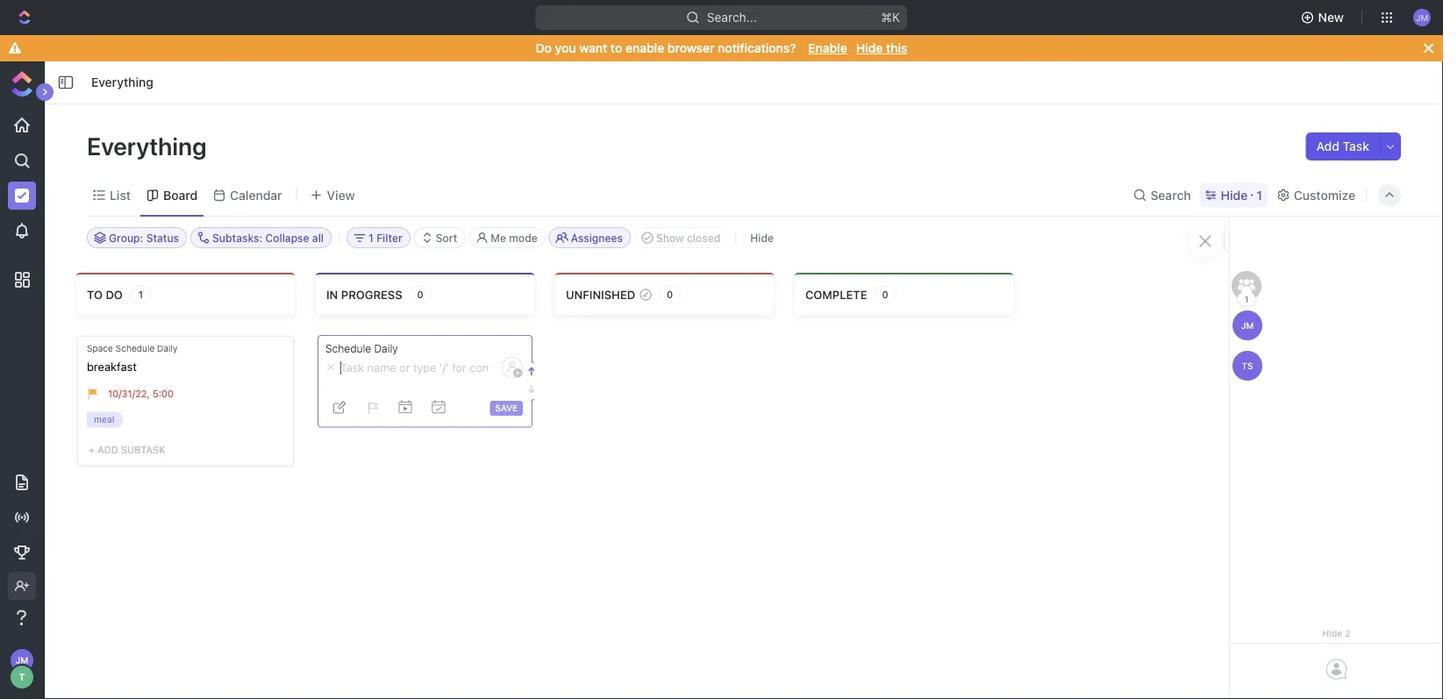 Task type: vqa. For each thing, say whether or not it's contained in the screenshot.


Task type: describe. For each thing, give the bounding box(es) containing it.
daily inside schedule daily dropdown button
[[374, 342, 398, 354]]

0 horizontal spatial to
[[87, 288, 103, 301]]

group: status
[[109, 232, 179, 244]]

enable
[[808, 41, 847, 55]]

you
[[555, 41, 576, 55]]

hide 1
[[1221, 188, 1262, 202]]

1 inside dropdown button
[[369, 232, 374, 244]]

add inside button
[[1316, 139, 1340, 154]]

5:00
[[153, 388, 174, 399]]

space
[[87, 343, 113, 353]]

hide for hide 1
[[1221, 188, 1248, 202]]

daily inside space schedule daily breakfast
[[157, 343, 177, 353]]

in progress
[[326, 288, 402, 301]]

calendar link
[[227, 183, 282, 207]]

2 0 from the left
[[667, 289, 673, 301]]

hide left this
[[856, 41, 883, 55]]

hide for hide 2
[[1322, 628, 1343, 638]]

schedule daily button
[[326, 342, 523, 355]]

customize
[[1294, 188, 1356, 202]]

add task button
[[1306, 132, 1380, 161]]

10/31/22
[[108, 388, 147, 399]]

1 horizontal spatial jm
[[1241, 320, 1254, 330]]

+
[[89, 444, 95, 456]]

search button
[[1128, 183, 1196, 207]]

sort button
[[414, 227, 465, 248]]

hide for hide
[[750, 232, 774, 244]]

this
[[886, 41, 908, 55]]

0 for complete
[[882, 289, 888, 301]]

to do
[[87, 288, 123, 301]]

add task
[[1316, 139, 1370, 154]]

set priority element
[[359, 395, 385, 421]]

+ add subtask
[[89, 444, 165, 456]]

group:
[[109, 232, 143, 244]]

breakfast
[[87, 360, 137, 373]]

1 filter button
[[347, 227, 410, 248]]

do
[[106, 288, 123, 301]]

0 vertical spatial everything
[[91, 75, 153, 89]]

filter
[[377, 232, 403, 244]]

show closed
[[656, 232, 720, 244]]

board
[[163, 188, 198, 202]]

set priority image
[[359, 395, 385, 421]]

subtask
[[121, 444, 165, 456]]

me mode
[[491, 232, 538, 244]]

task
[[1343, 139, 1370, 154]]

view button
[[304, 175, 361, 216]]



Task type: locate. For each thing, give the bounding box(es) containing it.
jm inside dropdown button
[[1416, 12, 1429, 22]]

list
[[110, 188, 131, 202]]

unfinished
[[566, 288, 635, 301]]

daily up task na﻿me or type '/' for commands field
[[374, 342, 398, 354]]

0 horizontal spatial daily
[[157, 343, 177, 353]]

me
[[491, 232, 506, 244]]

0 for in progress
[[417, 289, 424, 301]]

to
[[611, 41, 622, 55], [87, 288, 103, 301]]

assignees button
[[549, 227, 631, 248]]

schedule down "in progress"
[[326, 342, 371, 354]]

1 horizontal spatial add
[[1316, 139, 1340, 154]]

schedule daily
[[326, 342, 398, 354]]

Search tasks... text field
[[1225, 225, 1400, 251]]

1 vertical spatial add
[[98, 444, 118, 456]]

hide button
[[743, 227, 781, 248]]

new button
[[1294, 4, 1355, 32]]

schedule inside space schedule daily breakfast
[[116, 343, 155, 353]]

show
[[656, 232, 684, 244]]

1 right do
[[138, 289, 143, 301]]

0 vertical spatial to
[[611, 41, 622, 55]]

add
[[1316, 139, 1340, 154], [98, 444, 118, 456]]

2 horizontal spatial jm
[[1416, 12, 1429, 22]]

mode
[[509, 232, 538, 244]]

jm button
[[1408, 4, 1436, 32]]

hide left 2
[[1322, 628, 1343, 638]]

to left do
[[87, 288, 103, 301]]

view
[[327, 188, 355, 202]]

want
[[579, 41, 607, 55]]

1 vertical spatial to
[[87, 288, 103, 301]]

hide inside button
[[750, 232, 774, 244]]

hide right search
[[1221, 188, 1248, 202]]

Task na﻿me or type '/' for commands field
[[327, 360, 493, 376]]

1 left filter in the left top of the page
[[369, 232, 374, 244]]

collapse
[[265, 232, 309, 244]]

0 horizontal spatial add
[[98, 444, 118, 456]]

0 vertical spatial jm
[[1416, 12, 1429, 22]]

do you want to enable browser notifications? enable hide this
[[536, 41, 908, 55]]

2
[[1345, 628, 1351, 638]]

0 horizontal spatial jm
[[15, 655, 28, 665]]

subtasks:
[[212, 232, 263, 244]]

,
[[147, 388, 150, 399]]

schedule
[[326, 342, 371, 354], [116, 343, 155, 353]]

everything
[[91, 75, 153, 89], [87, 131, 212, 160]]

sort
[[436, 232, 457, 244]]

browser
[[668, 41, 715, 55]]

hide 2
[[1322, 628, 1351, 638]]

1 horizontal spatial schedule
[[326, 342, 371, 354]]

hide right closed
[[750, 232, 774, 244]]

to right want
[[611, 41, 622, 55]]

hide
[[856, 41, 883, 55], [1221, 188, 1248, 202], [750, 232, 774, 244], [1322, 628, 1343, 638]]

schedule inside dropdown button
[[326, 342, 371, 354]]

subtasks: collapse all
[[212, 232, 324, 244]]

1 vertical spatial everything
[[87, 131, 212, 160]]

1 up ts
[[1245, 294, 1249, 304]]

show closed button
[[634, 227, 728, 248]]

1
[[1257, 188, 1262, 202], [369, 232, 374, 244], [138, 289, 143, 301], [1245, 294, 1249, 304]]

⌘k
[[881, 10, 900, 25]]

t
[[19, 672, 25, 683]]

calendar
[[230, 188, 282, 202]]

1 vertical spatial jm
[[1241, 320, 1254, 330]]

1 0 from the left
[[417, 289, 424, 301]]

0 down the show
[[667, 289, 673, 301]]

2 vertical spatial jm
[[15, 655, 28, 665]]

jm
[[1416, 12, 1429, 22], [1241, 320, 1254, 330], [15, 655, 28, 665]]

list link
[[106, 183, 131, 207]]

1 filter
[[369, 232, 403, 244]]

enable
[[626, 41, 664, 55]]

notifications?
[[718, 41, 796, 55]]

search...
[[707, 10, 757, 25]]

meal button
[[87, 412, 127, 431]]

add right +
[[98, 444, 118, 456]]

everything link
[[87, 72, 158, 93]]

view button
[[304, 183, 361, 207]]

2 horizontal spatial 0
[[882, 289, 888, 301]]

0
[[417, 289, 424, 301], [667, 289, 673, 301], [882, 289, 888, 301]]

complete
[[805, 288, 867, 301]]

0 vertical spatial add
[[1316, 139, 1340, 154]]

0 right complete
[[882, 289, 888, 301]]

1 horizontal spatial 0
[[667, 289, 673, 301]]

0 horizontal spatial 0
[[417, 289, 424, 301]]

customize button
[[1271, 183, 1361, 207]]

1 left 'customize' button
[[1257, 188, 1262, 202]]

closed
[[687, 232, 720, 244]]

board link
[[160, 183, 198, 207]]

save
[[495, 403, 518, 413]]

schedule up breakfast at the left
[[116, 343, 155, 353]]

in
[[326, 288, 338, 301]]

status
[[146, 232, 179, 244]]

3 0 from the left
[[882, 289, 888, 301]]

assignees
[[571, 232, 623, 244]]

do
[[536, 41, 552, 55]]

space schedule daily breakfast
[[87, 343, 177, 373]]

0 horizontal spatial schedule
[[116, 343, 155, 353]]

add left task
[[1316, 139, 1340, 154]]

all
[[312, 232, 324, 244]]

daily
[[374, 342, 398, 354], [157, 343, 177, 353]]

meal
[[94, 415, 115, 425]]

jm t
[[15, 655, 28, 683]]

10/31/22 , 5:00
[[108, 388, 174, 399]]

daily up 5:00
[[157, 343, 177, 353]]

ts
[[1242, 361, 1253, 371]]

0 right progress
[[417, 289, 424, 301]]

1 horizontal spatial to
[[611, 41, 622, 55]]

progress
[[341, 288, 402, 301]]

search
[[1151, 188, 1191, 202]]

1 horizontal spatial daily
[[374, 342, 398, 354]]

new
[[1318, 10, 1344, 25]]

me mode button
[[469, 227, 545, 248]]



